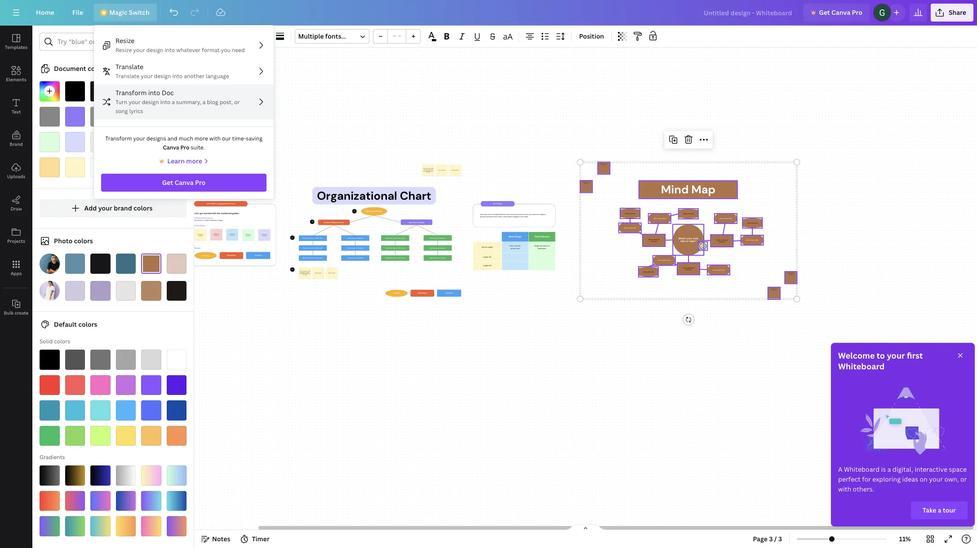 Task type: vqa. For each thing, say whether or not it's contained in the screenshot.
Will to the top
no



Task type: locate. For each thing, give the bounding box(es) containing it.
whiteboard inside welcome to your first whiteboard
[[838, 361, 885, 372]]

0 vertical spatial more
[[195, 135, 208, 143]]

show pages image
[[564, 525, 607, 532]]

linear gradient 90°: #004aad, #cb6ce6 image
[[116, 492, 136, 512], [116, 492, 136, 512]]

your inside transform into doc turn your design into a summary, a blog post, or song lyrics
[[129, 98, 141, 106]]

transform down #a9daff icon
[[105, 135, 132, 143]]

linear gradient 90°: #000000, #737373 image
[[40, 466, 60, 486]]

0 vertical spatial canva
[[832, 8, 851, 17]]

to right task
[[547, 245, 549, 248]]

#588ea5 image
[[65, 254, 85, 274]]

2 translate from the top
[[116, 72, 139, 80]]

light blue #38b6ff image
[[116, 401, 136, 421]]

1 translate from the top
[[116, 62, 143, 71]]

transform inside the transform your designs and much more with our time-saving canva pro suite.
[[105, 135, 132, 143]]

violet #5e17eb image
[[167, 376, 187, 396], [167, 376, 187, 396]]

2 vertical spatial design
[[142, 98, 159, 106]]

1 horizontal spatial the
[[540, 245, 543, 248]]

get
[[819, 8, 830, 17], [162, 178, 173, 187]]

orange #ff914d image
[[167, 426, 187, 446]]

your inside button
[[98, 204, 112, 213]]

1 horizontal spatial turn
[[510, 245, 513, 248]]

insight
[[483, 256, 489, 259], [483, 265, 489, 267]]

file button
[[65, 4, 90, 22]]

more down suite.
[[186, 157, 202, 165]]

colors for default colors
[[78, 321, 97, 329]]

add your brand colors button
[[40, 200, 187, 218]]

a inside "assign the task to a teammate"
[[549, 245, 550, 248]]

0 vertical spatial the
[[217, 212, 220, 215]]

0 vertical spatial notes
[[200, 225, 205, 227]]

your left the brand
[[98, 204, 112, 213]]

linear gradient 90°: #5de0e6, #004aad image
[[167, 492, 187, 512], [167, 492, 187, 512]]

green #00bf63 image
[[40, 426, 60, 446]]

uploads button
[[0, 155, 32, 187]]

an up item
[[519, 245, 521, 248]]

into inside translate translate your design into another language
[[172, 72, 183, 80]]

solid colors
[[40, 338, 70, 346]]

page 3 / 3 button
[[750, 533, 786, 547]]

#8e77f8 image
[[65, 107, 85, 127], [65, 107, 85, 127]]

a right is
[[888, 466, 891, 474]]

create
[[204, 220, 209, 222], [15, 310, 29, 316]]

an left insight
[[486, 247, 487, 249]]

pro inside the transform your designs and much more with our time-saving canva pro suite.
[[180, 144, 189, 151]]

1 horizontal spatial to
[[547, 245, 549, 248]]

or inside transform into doc turn your design into a summary, a blog post, or song lyrics
[[234, 98, 240, 106]]

#100f0d image
[[90, 81, 110, 101]]

peach #ffbd59 image
[[141, 426, 161, 446]]

#a9daff image
[[116, 107, 136, 127]]

colors right the default
[[78, 321, 97, 329]]

bright red #ff3131 image
[[40, 376, 60, 396]]

learn
[[167, 157, 185, 165]]

#ffccd2 image
[[167, 132, 187, 152], [167, 132, 187, 152]]

linear gradient 90°: #8c52ff, #00bf63 image
[[40, 517, 60, 537]]

gray #a6a6a6 image
[[116, 350, 136, 370], [116, 350, 136, 370]]

ideas
[[902, 476, 918, 484]]

2 vertical spatial to
[[877, 351, 885, 361]]

add a new color image
[[40, 81, 60, 101], [40, 81, 60, 101]]

your inside the transform your designs and much more with our time-saving canva pro suite.
[[133, 135, 145, 143]]

1 horizontal spatial elements
[[205, 217, 213, 219]]

notes
[[200, 225, 205, 227], [212, 535, 230, 544]]

whatever
[[176, 46, 201, 54]]

first
[[907, 351, 923, 361]]

1 vertical spatial whiteboard
[[838, 361, 885, 372]]

light gray #d9d9d9 image
[[141, 350, 161, 370]]

1 vertical spatial notes
[[212, 535, 230, 544]]

0 horizontal spatial elements
[[6, 76, 26, 83]]

1 vertical spatial add
[[482, 247, 485, 249]]

a
[[172, 98, 175, 106], [203, 98, 206, 106], [549, 245, 550, 248], [888, 466, 891, 474], [938, 507, 942, 515]]

linear gradient 90°: #ffde59, #ff914d image
[[116, 517, 136, 537]]

insight #3
[[483, 265, 492, 267]]

yellow #ffde59 image
[[116, 426, 136, 446]]

1 horizontal spatial 3
[[779, 535, 782, 544]]

2 3 from the left
[[779, 535, 782, 544]]

#b27146 image
[[141, 254, 161, 274], [141, 254, 161, 274]]

2 horizontal spatial to
[[877, 351, 885, 361]]

side panel tab list
[[0, 26, 32, 324]]

use these to create whiteboard magic!
[[195, 220, 223, 222]]

doc
[[162, 89, 174, 97]]

#000000 image
[[65, 81, 85, 101]]

colors right the brand
[[134, 204, 153, 213]]

#316f86 image
[[116, 254, 136, 274]]

add for add your brand colors
[[84, 204, 97, 213]]

your inside resize resize your design into whatever format you need
[[133, 46, 145, 54]]

document colors
[[54, 64, 107, 73]]

linear gradient 90°: #ff66c4, #ffde59 image
[[141, 517, 161, 537], [141, 517, 161, 537]]

#ffb001 image
[[141, 132, 161, 152], [141, 132, 161, 152]]

lyrics
[[129, 107, 143, 115]]

create down whiteboard elements
[[204, 220, 209, 222]]

song
[[116, 107, 128, 115]]

#fff5c3 image
[[65, 158, 85, 178]]

#ba8360 image
[[141, 281, 161, 301], [141, 281, 161, 301]]

#ffdc90 image
[[40, 158, 60, 178], [40, 158, 60, 178]]

the up teammate
[[540, 245, 543, 248]]

transform up lyrics
[[116, 89, 147, 97]]

pro inside the main menu bar
[[852, 8, 863, 17]]

format
[[202, 46, 220, 54]]

designs
[[146, 135, 166, 143]]

0 vertical spatial elements
[[6, 76, 26, 83]]

elements
[[6, 76, 26, 83], [205, 217, 213, 219]]

1 vertical spatial to
[[547, 245, 549, 248]]

into up #3ab85c image
[[172, 72, 183, 80]]

design up lyrics
[[142, 98, 159, 106]]

turn inside transform into doc turn your design into a summary, a blog post, or song lyrics
[[116, 98, 127, 106]]

0 vertical spatial get canva pro
[[819, 8, 863, 17]]

design up translate translate your design into another language
[[146, 46, 163, 54]]

bulk create
[[4, 310, 29, 316]]

whiteboard
[[195, 217, 205, 219], [838, 361, 885, 372], [844, 466, 880, 474]]

0 horizontal spatial add
[[84, 204, 97, 213]]

linear gradient 90°: #8c52ff, #00bf63 image
[[40, 517, 60, 537]]

get canva pro button
[[804, 4, 870, 22], [101, 174, 267, 192]]

1 horizontal spatial get canva pro
[[819, 8, 863, 17]]

add for add an insight turn it into an action item
[[482, 247, 485, 249]]

#bfe4ff image
[[141, 107, 161, 127], [141, 107, 161, 127]]

cobalt blue #004aad image
[[167, 401, 187, 421], [167, 401, 187, 421]]

group
[[373, 29, 421, 44]]

colors right photo
[[74, 237, 93, 245]]

notes left timer button
[[212, 535, 230, 544]]

with down the perfect
[[838, 486, 852, 494]]

1 horizontal spatial add
[[482, 247, 485, 249]]

need
[[232, 46, 245, 54]]

projects button
[[0, 220, 32, 252]]

elements up text button on the top
[[6, 76, 26, 83]]

your up #35a1f4 image
[[141, 72, 153, 80]]

0 vertical spatial insight
[[483, 256, 489, 259]]

0 vertical spatial transform
[[116, 89, 147, 97]]

your left designs
[[133, 135, 145, 143]]

or right post,
[[234, 98, 240, 106]]

design up doc
[[154, 72, 171, 80]]

black #000000 image
[[40, 350, 60, 370]]

0 horizontal spatial pro
[[180, 144, 189, 151]]

elements button
[[0, 58, 32, 90]]

#929292 image
[[90, 107, 110, 127]]

0 vertical spatial resize
[[116, 36, 135, 45]]

0 vertical spatial get canva pro button
[[804, 4, 870, 22]]

linear gradient 90°: #a6a6a6, #ffffff image
[[116, 466, 136, 486], [116, 466, 136, 486]]

canva inside the transform your designs and much more with our time-saving canva pro suite.
[[163, 144, 179, 151]]

with inside a whiteboard is a digital, interactive space perfect for exploring ideas on your own, or with others.
[[838, 486, 852, 494]]

position
[[579, 32, 604, 40]]

add left the brand
[[84, 204, 97, 213]]

a inside the take a tour button
[[938, 507, 942, 515]]

0 horizontal spatial the
[[217, 212, 220, 215]]

1 vertical spatial resize
[[116, 46, 132, 54]]

multiple
[[298, 32, 324, 40]]

0 horizontal spatial or
[[234, 98, 240, 106]]

grass green #7ed957 image
[[65, 426, 85, 446]]

#f1f1f1 image
[[90, 132, 110, 152], [90, 132, 110, 152]]

2 vertical spatial whiteboard
[[844, 466, 880, 474]]

the inside "assign the task to a teammate"
[[540, 245, 543, 248]]

button
[[243, 29, 257, 44]]

get canva pro inside the main menu bar
[[819, 8, 863, 17]]

a right task
[[549, 245, 550, 248]]

turquoise blue #5ce1e6 image
[[90, 401, 110, 421], [90, 401, 110, 421]]

our
[[222, 135, 231, 143]]

to
[[202, 220, 204, 222], [547, 245, 549, 248], [877, 351, 885, 361]]

create right the bulk
[[15, 310, 29, 316]]

linear gradient 90°: #ffde59, #ff914d image
[[116, 517, 136, 537]]

or down 'space'
[[961, 476, 967, 484]]

#1f1816 image
[[167, 281, 187, 301]]

gray #737373 image
[[90, 350, 110, 370], [90, 350, 110, 370]]

3 right /
[[779, 535, 782, 544]]

1 vertical spatial canva
[[163, 144, 179, 151]]

into left doc
[[148, 89, 160, 97]]

elements up use these to create whiteboard magic!
[[205, 217, 213, 219]]

#f4592f image
[[116, 132, 136, 152], [116, 132, 136, 152]]

linear gradient 90°: #0097b2, #7ed957 image
[[65, 517, 85, 537]]

to right welcome
[[877, 351, 885, 361]]

design inside translate translate your design into another language
[[154, 72, 171, 80]]

0 vertical spatial design
[[146, 46, 163, 54]]

0 vertical spatial create
[[204, 220, 209, 222]]

1 horizontal spatial get canva pro button
[[804, 4, 870, 22]]

turn
[[116, 98, 127, 106], [510, 245, 513, 248]]

into inside add an insight turn it into an action item
[[515, 245, 518, 248]]

welcome to your first whiteboard
[[838, 351, 923, 372]]

a left tour
[[938, 507, 942, 515]]

#e7e4e3 image
[[116, 281, 136, 301], [116, 281, 136, 301]]

brand
[[114, 204, 132, 213]]

#171517 image
[[90, 254, 110, 274], [90, 254, 110, 274]]

2 insight from the top
[[483, 265, 489, 267]]

default colors
[[54, 321, 97, 329]]

to down whiteboard elements
[[202, 220, 204, 222]]

notes inside notes button
[[212, 535, 230, 544]]

resize
[[116, 36, 135, 45], [116, 46, 132, 54]]

2 horizontal spatial pro
[[852, 8, 863, 17]]

aqua blue #0cc0df image
[[65, 401, 85, 421], [65, 401, 85, 421]]

royal blue #5271ff image
[[141, 401, 161, 421], [141, 401, 161, 421]]

1 insight from the top
[[483, 256, 489, 259]]

0 horizontal spatial get
[[162, 178, 173, 187]]

0 vertical spatial add
[[84, 204, 97, 213]]

into
[[165, 46, 175, 54], [172, 72, 183, 80], [148, 89, 160, 97], [160, 98, 170, 106], [515, 245, 518, 248]]

3
[[769, 535, 773, 544], [779, 535, 782, 544]]

your down switch
[[133, 46, 145, 54]]

transform inside transform into doc turn your design into a summary, a blog post, or song lyrics
[[116, 89, 147, 97]]

linear gradient 90°: #5170ff, #ff66c4 image
[[90, 492, 110, 512], [90, 492, 110, 512]]

0 horizontal spatial create
[[15, 310, 29, 316]]

get inside the main menu bar
[[819, 8, 830, 17]]

1 vertical spatial transform
[[105, 135, 132, 143]]

1 vertical spatial get canva pro
[[162, 178, 206, 187]]

design inside resize resize your design into whatever format you need
[[146, 46, 163, 54]]

linear gradient 90°: #000000, #737373 image
[[40, 466, 60, 486]]

colors inside button
[[134, 204, 153, 213]]

insight left #2
[[483, 256, 489, 259]]

with left our
[[209, 135, 221, 143]]

bulk create button
[[0, 292, 32, 324]]

linear gradient 90°: #8c52ff, #5ce1e6 image
[[141, 492, 161, 512]]

welcome
[[838, 351, 875, 361]]

colors for photo colors
[[74, 237, 93, 245]]

shapes
[[195, 247, 201, 250]]

1 vertical spatial elements
[[205, 217, 213, 219]]

your inside a whiteboard is a digital, interactive space perfect for exploring ideas on your own, or with others.
[[929, 476, 943, 484]]

take
[[923, 507, 937, 515]]

0 vertical spatial to
[[202, 220, 204, 222]]

home link
[[29, 4, 61, 22]]

0 vertical spatial with
[[209, 135, 221, 143]]

design for resize
[[146, 46, 163, 54]]

linear gradient 90°: #8c52ff, #ff914d image
[[167, 517, 187, 537], [167, 517, 187, 537]]

#d5fddb image
[[40, 132, 60, 152], [40, 132, 60, 152]]

1 vertical spatial the
[[540, 245, 543, 248]]

pink #ff66c4 image
[[90, 376, 110, 396], [90, 376, 110, 396]]

#ffffff image
[[90, 158, 110, 178]]

1 horizontal spatial or
[[961, 476, 967, 484]]

an image of a hand placing a sticky note on a whiteboard image
[[838, 379, 968, 466]]

transform
[[116, 89, 147, 97], [105, 135, 132, 143]]

1 horizontal spatial an
[[519, 245, 521, 248]]

colors up #100f0d icon
[[88, 64, 107, 73]]

to inside "assign the task to a teammate"
[[547, 245, 549, 248]]

turn up song
[[116, 98, 127, 106]]

/
[[774, 535, 777, 544]]

1 vertical spatial turn
[[510, 245, 513, 248]]

default
[[54, 321, 77, 329]]

magic!
[[218, 220, 223, 222]]

2 vertical spatial with
[[838, 486, 852, 494]]

notes right the sticky at left top
[[200, 225, 205, 227]]

language
[[206, 72, 229, 80]]

apps button
[[0, 252, 32, 285]]

transform your designs and much more with our time-saving canva pro suite.
[[105, 135, 262, 151]]

more up suite.
[[195, 135, 208, 143]]

1 vertical spatial more
[[186, 157, 202, 165]]

task
[[543, 245, 546, 248]]

your up lyrics
[[129, 98, 141, 106]]

1 vertical spatial pro
[[180, 144, 189, 151]]

1 vertical spatial translate
[[116, 72, 139, 80]]

1 resize from the top
[[116, 36, 135, 45]]

colors right solid
[[54, 338, 70, 346]]

your down interactive
[[929, 476, 943, 484]]

your left first
[[887, 351, 905, 361]]

with inside the transform your designs and much more with our time-saving canva pro suite.
[[209, 135, 221, 143]]

add inside add an insight turn it into an action item
[[482, 247, 485, 249]]

design inside transform into doc turn your design into a summary, a blog post, or song lyrics
[[142, 98, 159, 106]]

templates button
[[0, 26, 32, 58]]

1 vertical spatial or
[[961, 476, 967, 484]]

1 horizontal spatial get
[[819, 8, 830, 17]]

and
[[167, 135, 177, 143]]

home
[[36, 8, 54, 17]]

apps
[[11, 271, 22, 277]]

1 vertical spatial get canva pro button
[[101, 174, 267, 192]]

2 vertical spatial pro
[[195, 178, 206, 187]]

1 vertical spatial create
[[15, 310, 29, 316]]

0 horizontal spatial 3
[[769, 535, 773, 544]]

with right started
[[212, 212, 216, 215]]

magic switch button
[[94, 4, 157, 22]]

notes button
[[198, 533, 234, 547]]

sticky
[[195, 225, 200, 227]]

lime #c1ff72 image
[[90, 426, 110, 446], [90, 426, 110, 446]]

to inside welcome to your first whiteboard
[[877, 351, 885, 361]]

with
[[209, 135, 221, 143], [212, 212, 216, 215], [838, 486, 852, 494]]

orange #ff914d image
[[167, 426, 187, 446]]

0 vertical spatial or
[[234, 98, 240, 106]]

1 vertical spatial design
[[154, 72, 171, 80]]

– – number field
[[391, 31, 403, 42]]

add inside add your brand colors button
[[84, 204, 97, 213]]

0 vertical spatial translate
[[116, 62, 143, 71]]

into left whatever
[[165, 46, 175, 54]]

black #000000 image
[[40, 350, 60, 370]]

0 horizontal spatial notes
[[200, 225, 205, 227]]

add left insight
[[482, 247, 485, 249]]

bright red #ff3131 image
[[40, 376, 60, 396]]

purple #8c52ff image
[[141, 376, 161, 396]]

or
[[234, 98, 240, 106], [961, 476, 967, 484]]

menu
[[94, 32, 274, 120]]

sticky notes
[[195, 225, 205, 227]]

the up magic!
[[217, 212, 220, 215]]

3 left /
[[769, 535, 773, 544]]

#cfd3da image
[[167, 107, 187, 127], [167, 107, 187, 127]]

#868686 image
[[40, 107, 60, 127]]

colors for document colors
[[88, 64, 107, 73]]

#d7daff image
[[65, 132, 85, 152], [65, 132, 85, 152]]

0 horizontal spatial get canva pro
[[162, 178, 206, 187]]

insight left #3
[[483, 265, 489, 267]]

turn inside add an insight turn it into an action item
[[510, 245, 513, 248]]

0 vertical spatial get
[[819, 8, 830, 17]]

0 vertical spatial turn
[[116, 98, 127, 106]]

1 vertical spatial insight
[[483, 265, 489, 267]]

turn left it
[[510, 245, 513, 248]]

transform for your
[[105, 135, 132, 143]]

0 horizontal spatial turn
[[116, 98, 127, 106]]

whiteboard elements
[[195, 217, 213, 219]]

#a9daff image
[[116, 107, 136, 127]]

text
[[12, 109, 21, 115]]

into inside resize resize your design into whatever format you need
[[165, 46, 175, 54]]

1 horizontal spatial notes
[[212, 535, 230, 544]]

0 vertical spatial pro
[[852, 8, 863, 17]]

into right it
[[515, 245, 518, 248]]

learn more button
[[157, 156, 210, 167]]



Task type: describe. For each thing, give the bounding box(es) containing it.
post,
[[220, 98, 233, 106]]

#100f0d image
[[90, 81, 110, 101]]

Try "blue" or "#00c4cc" search field
[[58, 33, 181, 50]]

timer button
[[238, 533, 273, 547]]

templates
[[5, 44, 27, 50]]

magic
[[109, 8, 127, 17]]

action
[[511, 248, 516, 250]]

blog
[[207, 98, 218, 106]]

Design title text field
[[697, 4, 800, 22]]

space
[[949, 466, 967, 474]]

design for translate
[[154, 72, 171, 80]]

coral red #ff5757 image
[[65, 376, 85, 396]]

white #ffffff image
[[167, 350, 187, 370]]

more inside the learn more button
[[186, 157, 202, 165]]

into down doc
[[160, 98, 170, 106]]

linear gradient 90°: #ff5757, #8c52ff image
[[65, 492, 85, 512]]

timer
[[252, 535, 270, 544]]

0 vertical spatial whiteboard
[[195, 217, 205, 219]]

let's
[[195, 212, 199, 215]]

digital,
[[893, 466, 913, 474]]

0 horizontal spatial to
[[202, 220, 204, 222]]

0 horizontal spatial get canva pro button
[[101, 174, 267, 192]]

#929292 image
[[90, 107, 110, 127]]

#ffffff image
[[90, 158, 110, 178]]

much
[[179, 135, 193, 143]]

resize resize your design into whatever format you need
[[116, 36, 245, 54]]

numbered
[[221, 212, 232, 215]]

#e2c7bc image
[[167, 254, 187, 274]]

text button
[[0, 90, 32, 123]]

main menu bar
[[0, 0, 977, 26]]

#e2c7bc image
[[167, 254, 187, 274]]

next
[[509, 236, 514, 239]]

peach #ffbd59 image
[[141, 426, 161, 446]]

#868686 image
[[40, 107, 60, 127]]

#3
[[489, 265, 492, 267]]

#316f86 image
[[116, 254, 136, 274]]

1 horizontal spatial create
[[204, 220, 209, 222]]

linear gradient 90°: #0cc0df, #ffde59 image
[[90, 517, 110, 537]]

#ffffff, #000000 image
[[427, 39, 437, 41]]

position button
[[576, 29, 608, 44]]

linear gradient 90°: #0cc0df, #ffde59 image
[[90, 517, 110, 537]]

share
[[949, 8, 967, 17]]

turn for add
[[510, 245, 513, 248]]

green #00bf63 image
[[40, 426, 60, 446]]

#588ea5 image
[[65, 254, 85, 274]]

perfect
[[838, 476, 861, 484]]

coral red #ff5757 image
[[65, 376, 85, 396]]

photo
[[54, 237, 72, 245]]

0 horizontal spatial an
[[486, 247, 487, 249]]

2 resize from the top
[[116, 46, 132, 54]]

brand button
[[0, 123, 32, 155]]

#3ab85c image
[[167, 81, 187, 101]]

add an insight turn it into an action item
[[482, 245, 521, 250]]

a down doc
[[172, 98, 175, 106]]

linear gradient 90°: #cdffd8, #94b9ff image
[[167, 466, 187, 486]]

assign
[[534, 245, 540, 248]]

dark gray #545454 image
[[65, 350, 85, 370]]

#1f1816 image
[[167, 281, 187, 301]]

linear gradient 90°: #ff5757, #8c52ff image
[[65, 492, 85, 512]]

you
[[221, 46, 231, 54]]

these
[[198, 220, 202, 222]]

#fff5c3 image
[[65, 158, 85, 178]]

transform into doc turn your design into a summary, a blog post, or song lyrics
[[116, 89, 240, 115]]

colors for solid colors
[[54, 338, 70, 346]]

tour
[[943, 507, 956, 515]]

grass green #7ed957 image
[[65, 426, 85, 446]]

your inside translate translate your design into another language
[[141, 72, 153, 80]]

linear gradient 90°: #000000, #c89116 image
[[65, 466, 85, 486]]

1 vertical spatial get
[[162, 178, 173, 187]]

linear gradient 90°: #cdffd8, #94b9ff image
[[167, 466, 187, 486]]

brand
[[10, 141, 23, 147]]

magenta #cb6ce6 image
[[116, 376, 136, 396]]

#35a1f4 image
[[141, 81, 161, 101]]

take a tour
[[923, 507, 956, 515]]

for
[[862, 476, 871, 484]]

light gray #d9d9d9 image
[[141, 350, 161, 370]]

interactive
[[915, 466, 948, 474]]

11%
[[899, 535, 911, 544]]

more inside the transform your designs and much more with our time-saving canva pro suite.
[[195, 135, 208, 143]]

#000000 image
[[65, 81, 85, 101]]

guides.
[[232, 212, 240, 215]]

transform for into
[[116, 89, 147, 97]]

page
[[753, 535, 768, 544]]

gradients
[[40, 454, 65, 462]]

linear gradient 90°: #8c52ff, #5ce1e6 image
[[141, 492, 161, 512]]

create inside button
[[15, 310, 29, 316]]

canva assistant image
[[951, 504, 962, 515]]

suite.
[[191, 144, 205, 151]]

linear gradient 90°: #000000, #c89116 image
[[65, 466, 85, 486]]

assign the task to a teammate
[[534, 245, 550, 250]]

1 vertical spatial with
[[212, 212, 216, 215]]

magenta #cb6ce6 image
[[116, 376, 136, 396]]

exploring
[[873, 476, 901, 484]]

next steps point person
[[509, 236, 549, 239]]

saving
[[246, 135, 262, 143]]

others.
[[853, 486, 874, 494]]

point
[[535, 236, 541, 239]]

insight for insight #3
[[483, 265, 489, 267]]

a whiteboard is a digital, interactive space perfect for exploring ideas on your own, or with others.
[[838, 466, 967, 494]]

page 3 / 3
[[753, 535, 782, 544]]

file
[[72, 8, 83, 17]]

or inside a whiteboard is a digital, interactive space perfect for exploring ideas on your own, or with others.
[[961, 476, 967, 484]]

linear gradient 90°: #0097b2, #7ed957 image
[[65, 517, 85, 537]]

learn more
[[167, 157, 202, 165]]

projects
[[7, 238, 25, 245]]

dark gray #545454 image
[[65, 350, 85, 370]]

solid
[[40, 338, 53, 346]]

translate translate your design into another language
[[116, 62, 229, 80]]

item
[[516, 248, 520, 250]]

your inside welcome to your first whiteboard
[[887, 351, 905, 361]]

draw
[[11, 206, 22, 212]]

#35a1f4 image
[[141, 81, 161, 101]]

white #ffffff image
[[167, 350, 187, 370]]

11% button
[[891, 533, 920, 547]]

started
[[204, 212, 211, 215]]

switch
[[129, 8, 150, 17]]

1 3 from the left
[[769, 535, 773, 544]]

yellow #ffde59 image
[[116, 426, 136, 446]]

multiple fonts…
[[298, 32, 346, 40]]

2 vertical spatial canva
[[175, 178, 194, 187]]

it
[[514, 245, 515, 248]]

is
[[881, 466, 886, 474]]

purple #8c52ff image
[[141, 376, 161, 396]]

take a tour button
[[911, 502, 968, 520]]

time-
[[232, 135, 246, 143]]

canva inside the main menu bar
[[832, 8, 851, 17]]

own,
[[945, 476, 959, 484]]

teammate
[[538, 248, 546, 250]]

a inside a whiteboard is a digital, interactive space perfect for exploring ideas on your own, or with others.
[[888, 466, 891, 474]]

steps
[[515, 236, 522, 239]]

#2
[[489, 256, 492, 259]]

bulk
[[4, 310, 14, 316]]

elements inside elements button
[[6, 76, 26, 83]]

whiteboard inside a whiteboard is a digital, interactive space perfect for exploring ideas on your own, or with others.
[[844, 466, 880, 474]]

whiteboard
[[209, 220, 218, 222]]

1 horizontal spatial pro
[[195, 178, 206, 187]]

light blue #38b6ff image
[[116, 401, 136, 421]]

#3ab85c image
[[167, 81, 187, 101]]

a left blog
[[203, 98, 206, 106]]

document
[[54, 64, 86, 73]]

get canva pro button inside the main menu bar
[[804, 4, 870, 22]]

turn for transform
[[116, 98, 127, 106]]

insight for insight #2
[[483, 256, 489, 259]]

use
[[195, 220, 197, 222]]

draw button
[[0, 187, 32, 220]]

menu containing resize
[[94, 32, 274, 120]]

fonts…
[[325, 32, 346, 40]]

another
[[184, 72, 205, 80]]



